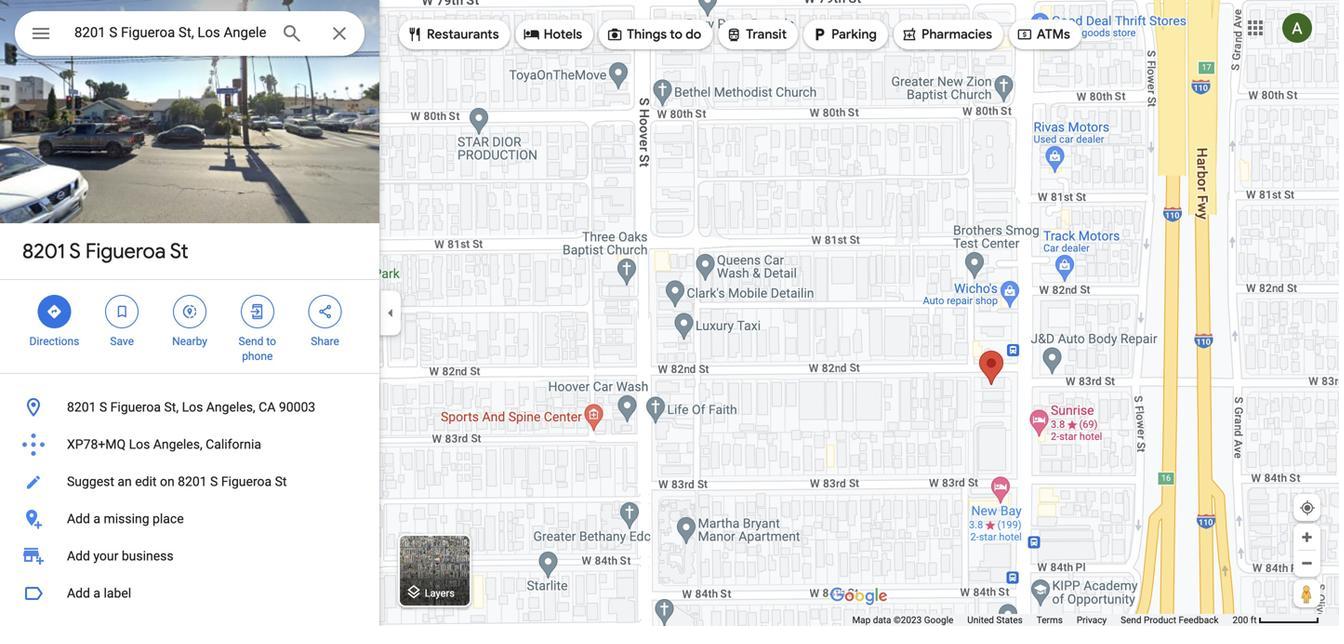 Task type: describe. For each thing, give the bounding box(es) containing it.
none field inside 8201 s figueroa st, los angeles, ca 90003 field
[[74, 21, 266, 44]]

 atms
[[1017, 24, 1071, 45]]

show your location image
[[1300, 500, 1316, 516]]

 parking
[[811, 24, 877, 45]]

missing
[[104, 511, 149, 527]]

add a missing place button
[[0, 501, 380, 538]]

90003
[[279, 400, 316, 415]]

add a missing place
[[67, 511, 184, 527]]

xp78+mq los angeles, california button
[[0, 426, 380, 463]]

add for add a label
[[67, 586, 90, 601]]

terms button
[[1037, 614, 1063, 626]]

atms
[[1037, 26, 1071, 43]]

hotels
[[544, 26, 583, 43]]

parking
[[832, 26, 877, 43]]

privacy button
[[1077, 614, 1107, 626]]


[[317, 301, 334, 322]]

xp78+mq
[[67, 437, 126, 452]]

8201 s figueroa st, los angeles, ca 90003
[[67, 400, 316, 415]]

map data ©2023 google
[[853, 614, 954, 626]]


[[811, 24, 828, 45]]


[[46, 301, 63, 322]]

states
[[997, 614, 1023, 626]]

 restaurants
[[407, 24, 499, 45]]


[[181, 301, 198, 322]]


[[726, 24, 743, 45]]

st,
[[164, 400, 179, 415]]

a for label
[[93, 586, 100, 601]]


[[1017, 24, 1034, 45]]

0 horizontal spatial st
[[170, 238, 188, 264]]

200 ft button
[[1233, 614, 1320, 626]]

united states
[[968, 614, 1023, 626]]

zoom out image
[[1301, 556, 1315, 570]]

figueroa for st
[[86, 238, 166, 264]]

200 ft
[[1233, 614, 1257, 626]]

 pharmacies
[[901, 24, 993, 45]]

google
[[925, 614, 954, 626]]

united
[[968, 614, 994, 626]]

8201 s figueroa st
[[22, 238, 188, 264]]

 things to do
[[607, 24, 702, 45]]


[[407, 24, 423, 45]]

california
[[206, 437, 261, 452]]

send product feedback
[[1121, 614, 1219, 626]]

8201 S Figueroa St, Los Angeles, CA 90003 field
[[15, 11, 365, 56]]

product
[[1144, 614, 1177, 626]]

save
[[110, 335, 134, 348]]

s for 8201 s figueroa st
[[69, 238, 81, 264]]


[[114, 301, 130, 322]]

edit
[[135, 474, 157, 489]]

nearby
[[172, 335, 207, 348]]

 button
[[15, 11, 67, 60]]

actions for 8201 s figueroa st region
[[0, 280, 380, 373]]

suggest
[[67, 474, 114, 489]]

phone
[[242, 350, 273, 363]]

figueroa for st,
[[110, 400, 161, 415]]

2 vertical spatial figueroa
[[221, 474, 272, 489]]

add a label button
[[0, 575, 380, 612]]

directions
[[29, 335, 79, 348]]

2 horizontal spatial 8201
[[178, 474, 207, 489]]

pharmacies
[[922, 26, 993, 43]]

restaurants
[[427, 26, 499, 43]]

send for send product feedback
[[1121, 614, 1142, 626]]

0 vertical spatial los
[[182, 400, 203, 415]]

8201 for 8201 s figueroa st, los angeles, ca 90003
[[67, 400, 96, 415]]



Task type: vqa. For each thing, say whether or not it's contained in the screenshot.
the bottommost "may"
no



Task type: locate. For each thing, give the bounding box(es) containing it.
8201 s figueroa st, los angeles, ca 90003 button
[[0, 389, 380, 426]]

st down ca
[[275, 474, 287, 489]]

terms
[[1037, 614, 1063, 626]]

2 vertical spatial 8201
[[178, 474, 207, 489]]

suggest an edit on 8201 s figueroa st
[[67, 474, 287, 489]]

a inside add a label "button"
[[93, 586, 100, 601]]

2 vertical spatial s
[[210, 474, 218, 489]]

a for missing
[[93, 511, 100, 527]]

a
[[93, 511, 100, 527], [93, 586, 100, 601]]

send to phone
[[239, 335, 276, 363]]

1 vertical spatial s
[[99, 400, 107, 415]]

 search field
[[15, 11, 365, 60]]

los up edit
[[129, 437, 150, 452]]

google account: angela cha  
(angela.cha@adept.ai) image
[[1283, 13, 1313, 43]]

xp78+mq los angeles, california
[[67, 437, 261, 452]]

send up phone
[[239, 335, 264, 348]]

8201 up the xp78+mq
[[67, 400, 96, 415]]

add left label
[[67, 586, 90, 601]]

layers
[[425, 587, 455, 599]]

place
[[153, 511, 184, 527]]

None field
[[74, 21, 266, 44]]

data
[[873, 614, 892, 626]]

0 vertical spatial s
[[69, 238, 81, 264]]

3 add from the top
[[67, 586, 90, 601]]

send inside send to phone
[[239, 335, 264, 348]]

label
[[104, 586, 131, 601]]

add inside "button"
[[67, 586, 90, 601]]

add down suggest
[[67, 511, 90, 527]]

to inside " things to do"
[[670, 26, 683, 43]]

0 horizontal spatial to
[[266, 335, 276, 348]]

0 horizontal spatial s
[[69, 238, 81, 264]]

0 vertical spatial send
[[239, 335, 264, 348]]

1 horizontal spatial s
[[99, 400, 107, 415]]


[[523, 24, 540, 45]]

1 vertical spatial angeles,
[[153, 437, 203, 452]]

transit
[[746, 26, 787, 43]]

0 horizontal spatial 8201
[[22, 238, 65, 264]]

s up 'directions'
[[69, 238, 81, 264]]

figueroa down california
[[221, 474, 272, 489]]

1 vertical spatial add
[[67, 548, 90, 564]]

1 vertical spatial st
[[275, 474, 287, 489]]

map
[[853, 614, 871, 626]]

s down california
[[210, 474, 218, 489]]

2 add from the top
[[67, 548, 90, 564]]

st
[[170, 238, 188, 264], [275, 474, 287, 489]]

1 horizontal spatial los
[[182, 400, 203, 415]]


[[30, 20, 52, 47]]

figueroa left st,
[[110, 400, 161, 415]]

to left do
[[670, 26, 683, 43]]

to inside send to phone
[[266, 335, 276, 348]]


[[901, 24, 918, 45]]

st up ''
[[170, 238, 188, 264]]

angeles,
[[206, 400, 256, 415], [153, 437, 203, 452]]

footer
[[853, 614, 1233, 626]]

add inside button
[[67, 511, 90, 527]]

1 vertical spatial a
[[93, 586, 100, 601]]

do
[[686, 26, 702, 43]]

figueroa up  in the left of the page
[[86, 238, 166, 264]]

1 vertical spatial los
[[129, 437, 150, 452]]

0 vertical spatial angeles,
[[206, 400, 256, 415]]


[[249, 301, 266, 322]]

 transit
[[726, 24, 787, 45]]

8201
[[22, 238, 65, 264], [67, 400, 96, 415], [178, 474, 207, 489]]

send product feedback button
[[1121, 614, 1219, 626]]

add a label
[[67, 586, 131, 601]]

a inside add a missing place button
[[93, 511, 100, 527]]

add your business
[[67, 548, 174, 564]]

on
[[160, 474, 175, 489]]

add for add a missing place
[[67, 511, 90, 527]]

8201 right on
[[178, 474, 207, 489]]

ft
[[1251, 614, 1257, 626]]

footer containing map data ©2023 google
[[853, 614, 1233, 626]]

8201 up 
[[22, 238, 65, 264]]

0 horizontal spatial los
[[129, 437, 150, 452]]

footer inside google maps element
[[853, 614, 1233, 626]]

2 horizontal spatial s
[[210, 474, 218, 489]]

suggest an edit on 8201 s figueroa st button
[[0, 463, 380, 501]]

1 horizontal spatial angeles,
[[206, 400, 256, 415]]

figueroa
[[86, 238, 166, 264], [110, 400, 161, 415], [221, 474, 272, 489]]

los
[[182, 400, 203, 415], [129, 437, 150, 452]]

1 horizontal spatial 8201
[[67, 400, 96, 415]]

united states button
[[968, 614, 1023, 626]]

add
[[67, 511, 90, 527], [67, 548, 90, 564], [67, 586, 90, 601]]

angeles, inside xp78+mq los angeles, california button
[[153, 437, 203, 452]]

200
[[1233, 614, 1249, 626]]

1 vertical spatial to
[[266, 335, 276, 348]]

a left missing
[[93, 511, 100, 527]]

s for 8201 s figueroa st, los angeles, ca 90003
[[99, 400, 107, 415]]

send for send to phone
[[239, 335, 264, 348]]

a left label
[[93, 586, 100, 601]]

google maps element
[[0, 0, 1340, 626]]

zoom in image
[[1301, 530, 1315, 544]]

privacy
[[1077, 614, 1107, 626]]

0 vertical spatial add
[[67, 511, 90, 527]]

business
[[122, 548, 174, 564]]

1 horizontal spatial send
[[1121, 614, 1142, 626]]

st inside button
[[275, 474, 287, 489]]

1 horizontal spatial to
[[670, 26, 683, 43]]

los right st,
[[182, 400, 203, 415]]

an
[[118, 474, 132, 489]]

send left 'product'
[[1121, 614, 1142, 626]]

add your business link
[[0, 538, 380, 575]]

0 horizontal spatial send
[[239, 335, 264, 348]]

to
[[670, 26, 683, 43], [266, 335, 276, 348]]

©2023
[[894, 614, 922, 626]]

s
[[69, 238, 81, 264], [99, 400, 107, 415], [210, 474, 218, 489]]

1 vertical spatial send
[[1121, 614, 1142, 626]]

0 horizontal spatial angeles,
[[153, 437, 203, 452]]

0 vertical spatial st
[[170, 238, 188, 264]]

1 horizontal spatial st
[[275, 474, 287, 489]]

1 vertical spatial figueroa
[[110, 400, 161, 415]]

angeles, up suggest an edit on 8201 s figueroa st
[[153, 437, 203, 452]]

angeles, left ca
[[206, 400, 256, 415]]

send inside button
[[1121, 614, 1142, 626]]

0 vertical spatial to
[[670, 26, 683, 43]]

1 vertical spatial 8201
[[67, 400, 96, 415]]

2 a from the top
[[93, 586, 100, 601]]

collapse side panel image
[[381, 303, 401, 323]]

your
[[93, 548, 118, 564]]

things
[[627, 26, 667, 43]]

0 vertical spatial a
[[93, 511, 100, 527]]

8201 for 8201 s figueroa st
[[22, 238, 65, 264]]

feedback
[[1179, 614, 1219, 626]]

1 add from the top
[[67, 511, 90, 527]]

1 a from the top
[[93, 511, 100, 527]]

0 vertical spatial figueroa
[[86, 238, 166, 264]]

 hotels
[[523, 24, 583, 45]]

share
[[311, 335, 339, 348]]

angeles, inside 8201 s figueroa st, los angeles, ca 90003 button
[[206, 400, 256, 415]]

to up phone
[[266, 335, 276, 348]]

send
[[239, 335, 264, 348], [1121, 614, 1142, 626]]

add for add your business
[[67, 548, 90, 564]]

show street view coverage image
[[1294, 580, 1321, 608]]

s up the xp78+mq
[[99, 400, 107, 415]]

0 vertical spatial 8201
[[22, 238, 65, 264]]


[[607, 24, 623, 45]]

ca
[[259, 400, 276, 415]]

2 vertical spatial add
[[67, 586, 90, 601]]

add left your
[[67, 548, 90, 564]]

8201 s figueroa st main content
[[0, 0, 380, 626]]



